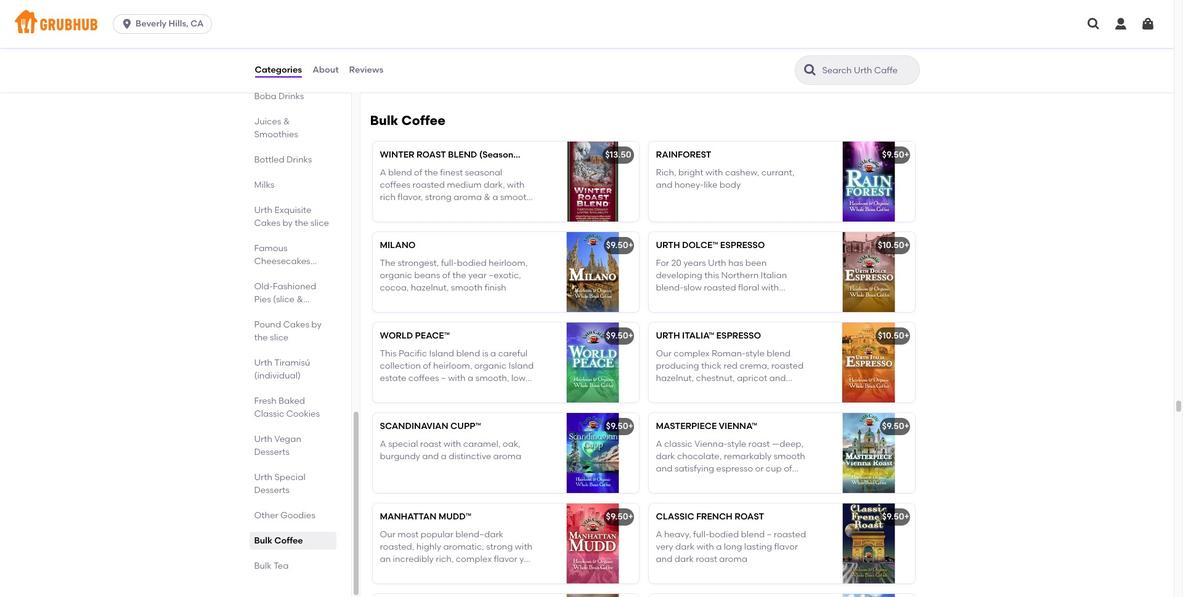 Task type: vqa. For each thing, say whether or not it's contained in the screenshot.
"by" to the top
yes



Task type: locate. For each thing, give the bounding box(es) containing it.
&
[[283, 116, 290, 127], [484, 192, 490, 203], [297, 295, 303, 305], [740, 295, 746, 306]]

1 horizontal spatial cakes
[[283, 320, 309, 330]]

1 desserts from the top
[[254, 447, 290, 458]]

1 horizontal spatial svg image
[[1114, 17, 1128, 31]]

celebrate
[[414, 205, 454, 215]]

smooth
[[500, 192, 532, 203], [451, 283, 483, 293], [774, 452, 805, 462], [438, 567, 469, 578]]

1 vertical spatial style
[[727, 439, 746, 450]]

0 vertical spatial (individual)
[[254, 269, 301, 280]]

1 vertical spatial –
[[767, 530, 772, 540]]

& up holidays.
[[484, 192, 490, 203]]

currant,
[[762, 167, 795, 178]]

bodied inside a heavy, full-bodied blend – roasted very dark with a long lasting flavor and dark roast aroma
[[709, 530, 739, 540]]

flavor left yet
[[494, 555, 518, 565]]

smooth down rich,
[[438, 567, 469, 578]]

$9.50 + for a classic vienna-style roast —deep, dark chocolate, remarkably smooth and satisfying espresso or cup of drip!
[[882, 422, 910, 432]]

$9.50 for a classic vienna-style roast —deep, dark chocolate, remarkably smooth and satisfying espresso or cup of drip!
[[882, 422, 904, 432]]

coffees up rich on the top left
[[380, 180, 411, 190]]

and up oak
[[433, 386, 450, 397]]

the down pound
[[254, 333, 268, 343]]

slice down exquisite
[[311, 218, 329, 229]]

0 vertical spatial bulk coffee
[[370, 113, 446, 128]]

1 horizontal spatial slice
[[311, 218, 329, 229]]

search icon image
[[803, 63, 818, 78]]

0 vertical spatial coffees
[[380, 180, 411, 190]]

has
[[728, 258, 744, 268]]

beans
[[414, 270, 440, 281]]

thick
[[701, 361, 722, 372]]

of inside a classic vienna-style roast —deep, dark chocolate, remarkably smooth and satisfying espresso or cup of drip!
[[784, 464, 792, 475]]

and right the apricot
[[770, 374, 786, 384]]

full- inside "the strongest, full-bodied heirloom, organic beans of the year –exotic, cocoa, hazelnut, smooth finish"
[[441, 258, 457, 268]]

1 horizontal spatial complex
[[674, 349, 710, 359]]

0 horizontal spatial roast
[[417, 150, 446, 160]]

urth italia™ espresso image
[[822, 323, 915, 403]]

0 vertical spatial slice
[[311, 218, 329, 229]]

a up rounded
[[468, 374, 473, 384]]

and inside a classic vienna-style roast —deep, dark chocolate, remarkably smooth and satisfying espresso or cup of drip!
[[656, 464, 673, 475]]

of down pacific
[[423, 361, 431, 372]]

$10.50 +
[[878, 241, 910, 251], [878, 331, 910, 342]]

0 vertical spatial espresso
[[720, 241, 765, 251]]

$10.50 for for 20 years urth has been developing this northern italian blend-slow roasted floral with summer ripe peach & butterscotch
[[878, 241, 904, 251]]

0 vertical spatial bodied
[[457, 258, 487, 268]]

1 horizontal spatial heirloom,
[[489, 258, 528, 268]]

with up rounded
[[448, 374, 466, 384]]

2 horizontal spatial roast
[[749, 439, 770, 450]]

heirloom, up –exotic, on the left top of the page
[[489, 258, 528, 268]]

$9.50 for a special roast with caramel, oak, burgundy and a distinctive aroma
[[606, 422, 628, 432]]

with inside rich, bright with cashew, currant, and honey-like body
[[706, 167, 723, 178]]

full- right strongest,
[[441, 258, 457, 268]]

0 vertical spatial by
[[282, 218, 293, 229]]

urth up for
[[656, 241, 680, 251]]

1 horizontal spatial island
[[509, 361, 534, 372]]

drip!
[[656, 477, 675, 487]]

this pacific island blend is a careful collection of heirloom, organic island estate coffees – with a smooth, low- acid quality, and a rounded flavor of dark chocolate, oak and clove spice
[[380, 349, 534, 409]]

full- inside a heavy, full-bodied blend – roasted very dark with a long lasting flavor and dark roast aroma
[[693, 530, 709, 540]]

of right cup
[[784, 464, 792, 475]]

0 horizontal spatial slice
[[270, 333, 289, 343]]

complex down aromatic,
[[456, 555, 492, 565]]

and down rich,
[[656, 180, 673, 190]]

$13.50
[[605, 150, 631, 160]]

+
[[904, 150, 910, 160], [628, 241, 634, 251], [904, 241, 910, 251], [628, 331, 634, 342], [904, 331, 910, 342], [628, 422, 634, 432], [904, 422, 910, 432], [628, 512, 634, 523], [904, 512, 910, 523]]

cakes down the individual)
[[283, 320, 309, 330]]

0 horizontal spatial roast
[[420, 439, 442, 450]]

urth for urth special desserts
[[254, 473, 272, 483]]

world peace™ image
[[546, 323, 639, 403]]

desserts down special
[[254, 486, 290, 496]]

a down winter
[[380, 167, 386, 178]]

1 vertical spatial hazelnut,
[[656, 374, 694, 384]]

blend inside this pacific island blend is a careful collection of heirloom, organic island estate coffees – with a smooth, low- acid quality, and a rounded flavor of dark chocolate, oak and clove spice
[[456, 349, 480, 359]]

classic
[[664, 439, 693, 450]]

0 vertical spatial flavor
[[497, 386, 521, 397]]

the left year
[[453, 270, 466, 281]]

a left classic
[[656, 439, 662, 450]]

and down scandinavian cupp™
[[422, 452, 439, 462]]

the down exquisite
[[295, 218, 308, 229]]

0 vertical spatial coffee
[[402, 113, 446, 128]]

with right dark,
[[507, 180, 525, 190]]

bodied inside "the strongest, full-bodied heirloom, organic beans of the year –exotic, cocoa, hazelnut, smooth finish"
[[457, 258, 487, 268]]

1 urth from the top
[[656, 241, 680, 251]]

chocolate, inside this pacific island blend is a careful collection of heirloom, organic island estate coffees – with a smooth, low- acid quality, and a rounded flavor of dark chocolate, oak and clove spice
[[401, 399, 446, 409]]

bulk down other
[[254, 536, 272, 547]]

rich,
[[656, 167, 676, 178]]

juices
[[254, 116, 281, 127]]

with inside for 20 years urth has been developing this northern italian blend-slow roasted floral with summer ripe peach & butterscotch
[[762, 283, 779, 293]]

1 vertical spatial urth
[[656, 331, 680, 342]]

urth left special
[[254, 473, 272, 483]]

(individual) for urth
[[254, 371, 301, 381]]

smooth,
[[475, 374, 509, 384]]

chocolate, up satisfying
[[677, 452, 722, 462]]

bulk coffee up winter
[[370, 113, 446, 128]]

been
[[746, 258, 767, 268]]

a classic vienna-style roast —deep, dark chocolate, remarkably smooth and satisfying espresso or cup of drip!
[[656, 439, 805, 487]]

a blend of the finest seasonal coffees roasted medium dark, with rich flavor, strong aroma & a smooth taste to celebrate the holidays.
[[380, 167, 532, 215]]

roast down scandinavian cupp™
[[420, 439, 442, 450]]

urth inside urth tiramisú (individual)
[[254, 358, 272, 369]]

urth inside urth special desserts
[[254, 473, 272, 483]]

organic up cocoa,
[[380, 270, 412, 281]]

espresso
[[720, 241, 765, 251], [716, 331, 761, 342]]

1 $10.50 + from the top
[[878, 241, 910, 251]]

with left 'long'
[[697, 542, 714, 553]]

finish
[[485, 283, 506, 293]]

style up crema,
[[746, 349, 765, 359]]

with inside our most popular blend–dark roasted, highly aromatic, strong with an incredibly rich, complex flavor yet exceptionally smooth
[[515, 542, 533, 553]]

roasted inside a heavy, full-bodied blend – roasted very dark with a long lasting flavor and dark roast aroma
[[774, 530, 806, 540]]

urth left tiramisú
[[254, 358, 272, 369]]

0 horizontal spatial heirloom,
[[433, 361, 472, 372]]

chocolate,
[[401, 399, 446, 409], [677, 452, 722, 462]]

of
[[414, 167, 422, 178], [442, 270, 451, 281], [423, 361, 431, 372], [523, 386, 531, 397], [784, 464, 792, 475]]

0 vertical spatial full-
[[441, 258, 457, 268]]

coffee down 'other goodies'
[[274, 536, 303, 547]]

roast down the classic french roast
[[696, 555, 717, 565]]

island up low-
[[509, 361, 534, 372]]

(individual) inside the famous cheesecakes (individual) old-fashioned pies (slice & individual) pound cakes by the slice
[[254, 269, 301, 280]]

pacific
[[399, 349, 427, 359]]

a for a classic vienna-style roast —deep, dark chocolate, remarkably smooth and satisfying espresso or cup of drip!
[[656, 439, 662, 450]]

bodied up 'long'
[[709, 530, 739, 540]]

with down italian
[[762, 283, 779, 293]]

urth left vegan
[[254, 434, 272, 445]]

1 vertical spatial heirloom,
[[433, 361, 472, 372]]

1 vertical spatial slice
[[270, 333, 289, 343]]

1 vertical spatial coffee
[[274, 536, 303, 547]]

0 vertical spatial our
[[656, 349, 672, 359]]

+ for our most popular blend–dark roasted, highly aromatic, strong with an incredibly rich, complex flavor yet exceptionally smooth
[[628, 512, 634, 523]]

blend up crema,
[[767, 349, 791, 359]]

1 vertical spatial by
[[311, 320, 322, 330]]

with inside a blend of the finest seasonal coffees roasted medium dark, with rich flavor, strong aroma & a smooth taste to celebrate the holidays.
[[507, 180, 525, 190]]

blend-
[[656, 283, 684, 293]]

fresh
[[254, 396, 277, 407]]

a inside a special roast with caramel, oak, burgundy and a distinctive aroma
[[380, 439, 386, 450]]

beverly hills, ca button
[[113, 14, 217, 34]]

island down peace™
[[429, 349, 454, 359]]

heirloom, up rounded
[[433, 361, 472, 372]]

1 $10.50 from the top
[[878, 241, 904, 251]]

roast up lasting
[[735, 512, 764, 523]]

by down exquisite
[[282, 218, 293, 229]]

2 $10.50 + from the top
[[878, 331, 910, 342]]

slice down pound
[[270, 333, 289, 343]]

roasted inside a blend of the finest seasonal coffees roasted medium dark, with rich flavor, strong aroma & a smooth taste to celebrate the holidays.
[[413, 180, 445, 190]]

the down 'medium'
[[456, 205, 470, 215]]

1 vertical spatial drinks
[[287, 155, 312, 165]]

and
[[656, 180, 673, 190], [770, 374, 786, 384], [433, 386, 450, 397], [466, 399, 482, 409], [422, 452, 439, 462], [656, 464, 673, 475], [656, 555, 673, 565]]

a
[[380, 167, 386, 178], [380, 439, 386, 450], [656, 439, 662, 450], [656, 530, 662, 540]]

+ for a special roast with caramel, oak, burgundy and a distinctive aroma
[[628, 422, 634, 432]]

urth up this
[[708, 258, 726, 268]]

roast inside a special roast with caramel, oak, burgundy and a distinctive aroma
[[420, 439, 442, 450]]

milano
[[380, 241, 416, 251]]

smooth down dark,
[[500, 192, 532, 203]]

& down fashioned at top
[[297, 295, 303, 305]]

bodied up year
[[457, 258, 487, 268]]

roast inside a classic vienna-style roast —deep, dark chocolate, remarkably smooth and satisfying espresso or cup of drip!
[[749, 439, 770, 450]]

this
[[380, 349, 397, 359]]

a down dark,
[[493, 192, 498, 203]]

aromatic,
[[443, 542, 484, 553]]

1 vertical spatial full-
[[693, 530, 709, 540]]

style up remarkably
[[727, 439, 746, 450]]

1 vertical spatial $10.50
[[878, 331, 904, 342]]

aroma down oak,
[[493, 452, 521, 462]]

0 vertical spatial drinks
[[279, 91, 304, 102]]

classic french roast image
[[822, 504, 915, 584]]

svg image
[[1114, 17, 1128, 31], [121, 18, 133, 30]]

butterscotch
[[748, 295, 802, 306]]

slice inside urth exquisite cakes by the slice
[[311, 218, 329, 229]]

1 horizontal spatial roast
[[696, 555, 717, 565]]

2 vertical spatial aroma
[[719, 555, 748, 565]]

our inside our most popular blend–dark roasted, highly aromatic, strong with an incredibly rich, complex flavor yet exceptionally smooth
[[380, 530, 396, 540]]

1 vertical spatial bulk coffee
[[254, 536, 303, 547]]

full-
[[441, 258, 457, 268], [693, 530, 709, 540]]

0 vertical spatial hazelnut,
[[411, 283, 449, 293]]

world peace™
[[380, 331, 450, 342]]

–
[[441, 374, 446, 384], [767, 530, 772, 540]]

the left finest
[[424, 167, 438, 178]]

organic up smooth, on the bottom left
[[474, 361, 507, 372]]

0 horizontal spatial bodied
[[457, 258, 487, 268]]

complex
[[674, 349, 710, 359], [456, 555, 492, 565]]

a inside a blend of the finest seasonal coffees roasted medium dark, with rich flavor, strong aroma & a smooth taste to celebrate the holidays.
[[493, 192, 498, 203]]

with inside this pacific island blend is a careful collection of heirloom, organic island estate coffees – with a smooth, low- acid quality, and a rounded flavor of dark chocolate, oak and clove spice
[[448, 374, 466, 384]]

masterpiece vienna™
[[656, 422, 757, 432]]

1 vertical spatial strong
[[486, 542, 513, 553]]

0 vertical spatial urth
[[656, 241, 680, 251]]

1 (individual) from the top
[[254, 269, 301, 280]]

our for our most popular blend–dark roasted, highly aromatic, strong with an incredibly rich, complex flavor yet exceptionally smooth
[[380, 530, 396, 540]]

dark inside a classic vienna-style roast —deep, dark chocolate, remarkably smooth and satisfying espresso or cup of drip!
[[656, 452, 675, 462]]

1 vertical spatial $10.50 +
[[878, 331, 910, 342]]

& down floral
[[740, 295, 746, 306]]

full- for dark
[[693, 530, 709, 540]]

0 horizontal spatial hazelnut,
[[411, 283, 449, 293]]

the inside "the strongest, full-bodied heirloom, organic beans of the year –exotic, cocoa, hazelnut, smooth finish"
[[453, 270, 466, 281]]

with up yet
[[515, 542, 533, 553]]

blend down winter
[[388, 167, 412, 178]]

old grandpa™ image
[[546, 595, 639, 598]]

our inside our complex roman-style blend producing thick red crema, roasted hazelnut, chestnut, apricot and spice, with a long, lingering sweetness
[[656, 349, 672, 359]]

holidays.
[[472, 205, 509, 215]]

$9.50 + for rich, bright with cashew, currant, and honey-like body
[[882, 150, 910, 160]]

$9.50 + for a special roast with caramel, oak, burgundy and a distinctive aroma
[[606, 422, 634, 432]]

smooth inside a classic vienna-style roast —deep, dark chocolate, remarkably smooth and satisfying espresso or cup of drip!
[[774, 452, 805, 462]]

urth vegan desserts
[[254, 434, 301, 458]]

style inside our complex roman-style blend producing thick red crema, roasted hazelnut, chestnut, apricot and spice, with a long, lingering sweetness
[[746, 349, 765, 359]]

hills,
[[169, 18, 189, 29]]

cakes up famous
[[254, 218, 280, 229]]

1 horizontal spatial organic
[[474, 361, 507, 372]]

+ for a heavy, full-bodied blend – roasted very dark with a long lasting flavor and dark roast aroma
[[904, 512, 910, 523]]

special
[[388, 439, 418, 450]]

1 vertical spatial coffees
[[408, 374, 439, 384]]

1 vertical spatial bodied
[[709, 530, 739, 540]]

chocolate, down quality,
[[401, 399, 446, 409]]

1 vertical spatial chocolate,
[[677, 452, 722, 462]]

and inside a heavy, full-bodied blend – roasted very dark with a long lasting flavor and dark roast aroma
[[656, 555, 673, 565]]

$10.50 + for for 20 years urth has been developing this northern italian blend-slow roasted floral with summer ripe peach & butterscotch
[[878, 241, 910, 251]]

taste
[[380, 205, 401, 215]]

classic
[[656, 512, 694, 523]]

0 vertical spatial island
[[429, 349, 454, 359]]

drinks right bottled
[[287, 155, 312, 165]]

our up 'roasted,'
[[380, 530, 396, 540]]

0 horizontal spatial coffee
[[274, 536, 303, 547]]

0 horizontal spatial full-
[[441, 258, 457, 268]]

(individual) down cheesecakes
[[254, 269, 301, 280]]

blend–dark
[[456, 530, 504, 540]]

heirloom,
[[489, 258, 528, 268], [433, 361, 472, 372]]

boba drinks
[[254, 91, 304, 102]]

0 vertical spatial organic
[[380, 270, 412, 281]]

by inside urth exquisite cakes by the slice
[[282, 218, 293, 229]]

winter roast blend (seasonal)
[[380, 150, 525, 160]]

hazelnut,
[[411, 283, 449, 293], [656, 374, 694, 384]]

flavor for our most popular blend–dark roasted, highly aromatic, strong with an incredibly rich, complex flavor yet exceptionally smooth
[[494, 555, 518, 565]]

0 horizontal spatial –
[[441, 374, 446, 384]]

slice
[[311, 218, 329, 229], [270, 333, 289, 343]]

blend inside a blend of the finest seasonal coffees roasted medium dark, with rich flavor, strong aroma & a smooth taste to celebrate the holidays.
[[388, 167, 412, 178]]

$9.50 for our most popular blend–dark roasted, highly aromatic, strong with an incredibly rich, complex flavor yet exceptionally smooth
[[606, 512, 628, 523]]

roast up remarkably
[[749, 439, 770, 450]]

drinks for boba drinks
[[279, 91, 304, 102]]

bulk left tea at left
[[254, 561, 272, 572]]

urth inside urth exquisite cakes by the slice
[[254, 205, 272, 216]]

desserts inside urth vegan desserts
[[254, 447, 290, 458]]

urth dolce™ espresso image
[[822, 233, 915, 313]]

low-
[[511, 374, 529, 384]]

roast
[[417, 150, 446, 160], [735, 512, 764, 523]]

about
[[313, 65, 339, 75]]

of right beans
[[442, 270, 451, 281]]

flavor inside our most popular blend–dark roasted, highly aromatic, strong with an incredibly rich, complex flavor yet exceptionally smooth
[[494, 555, 518, 565]]

(individual) for famous
[[254, 269, 301, 280]]

blend inside a heavy, full-bodied blend – roasted very dark with a long lasting flavor and dark roast aroma
[[741, 530, 765, 540]]

0 horizontal spatial svg image
[[121, 18, 133, 30]]

1 horizontal spatial coffee
[[402, 113, 446, 128]]

complex inside our most popular blend–dark roasted, highly aromatic, strong with an incredibly rich, complex flavor yet exceptionally smooth
[[456, 555, 492, 565]]

0 horizontal spatial cakes
[[254, 218, 280, 229]]

2 horizontal spatial aroma
[[719, 555, 748, 565]]

urth for urth exquisite cakes by the slice
[[254, 205, 272, 216]]

0 horizontal spatial chocolate,
[[401, 399, 446, 409]]

0 horizontal spatial our
[[380, 530, 396, 540]]

bodied for year
[[457, 258, 487, 268]]

0 horizontal spatial bulk coffee
[[254, 536, 303, 547]]

drinks right boba
[[279, 91, 304, 102]]

roast up finest
[[417, 150, 446, 160]]

0 vertical spatial strong
[[425, 192, 452, 203]]

1 vertical spatial island
[[509, 361, 534, 372]]

desserts inside urth special desserts
[[254, 486, 290, 496]]

strong down blend–dark
[[486, 542, 513, 553]]

0 vertical spatial cakes
[[254, 218, 280, 229]]

coffees inside this pacific island blend is a careful collection of heirloom, organic island estate coffees – with a smooth, low- acid quality, and a rounded flavor of dark chocolate, oak and clove spice
[[408, 374, 439, 384]]

strong inside a blend of the finest seasonal coffees roasted medium dark, with rich flavor, strong aroma & a smooth taste to celebrate the holidays.
[[425, 192, 452, 203]]

flavor for a heavy, full-bodied blend – roasted very dark with a long lasting flavor and dark roast aroma
[[774, 542, 798, 553]]

a left 'long'
[[716, 542, 722, 553]]

$9.50 + for a heavy, full-bodied blend – roasted very dark with a long lasting flavor and dark roast aroma
[[882, 512, 910, 523]]

& up smoothies
[[283, 116, 290, 127]]

aroma
[[454, 192, 482, 203], [493, 452, 521, 462], [719, 555, 748, 565]]

1 vertical spatial organic
[[474, 361, 507, 372]]

desserts
[[254, 447, 290, 458], [254, 486, 290, 496]]

blend left is
[[456, 349, 480, 359]]

acid
[[380, 386, 399, 397]]

style
[[746, 349, 765, 359], [727, 439, 746, 450]]

hazelnut, down producing
[[656, 374, 694, 384]]

hazelnut, inside "the strongest, full-bodied heirloom, organic beans of the year –exotic, cocoa, hazelnut, smooth finish"
[[411, 283, 449, 293]]

1 horizontal spatial aroma
[[493, 452, 521, 462]]

style inside a classic vienna-style roast —deep, dark chocolate, remarkably smooth and satisfying espresso or cup of drip!
[[727, 439, 746, 450]]

0 vertical spatial aroma
[[454, 192, 482, 203]]

about button
[[312, 48, 339, 92]]

a inside a special roast with caramel, oak, burgundy and a distinctive aroma
[[441, 452, 447, 462]]

a inside a classic vienna-style roast —deep, dark chocolate, remarkably smooth and satisfying espresso or cup of drip!
[[656, 439, 662, 450]]

urth left italia™
[[656, 331, 680, 342]]

0 vertical spatial complex
[[674, 349, 710, 359]]

ca
[[191, 18, 204, 29]]

our up producing
[[656, 349, 672, 359]]

urth for for
[[656, 241, 680, 251]]

0 vertical spatial style
[[746, 349, 765, 359]]

$10.50 + for our complex roman-style blend producing thick red crema, roasted hazelnut, chestnut, apricot and spice, with a long, lingering sweetness
[[878, 331, 910, 342]]

pound
[[254, 320, 281, 330]]

winter roast blend (seasonal) image
[[546, 142, 639, 222]]

full- down the classic french roast
[[693, 530, 709, 540]]

1 vertical spatial our
[[380, 530, 396, 540]]

1 vertical spatial flavor
[[774, 542, 798, 553]]

hazelnut, down beans
[[411, 283, 449, 293]]

0 horizontal spatial organic
[[380, 270, 412, 281]]

with up sweetness
[[683, 386, 700, 397]]

a up very
[[656, 530, 662, 540]]

0 horizontal spatial island
[[429, 349, 454, 359]]

0 vertical spatial $10.50
[[878, 241, 904, 251]]

1 horizontal spatial full-
[[693, 530, 709, 540]]

1 horizontal spatial svg image
[[1141, 17, 1156, 31]]

a inside a heavy, full-bodied blend – roasted very dark with a long lasting flavor and dark roast aroma
[[656, 530, 662, 540]]

cocoa,
[[380, 283, 409, 293]]

1 vertical spatial (individual)
[[254, 371, 301, 381]]

famous
[[254, 243, 288, 254]]

desserts down vegan
[[254, 447, 290, 458]]

aroma down 'medium'
[[454, 192, 482, 203]]

by down fashioned at top
[[311, 320, 322, 330]]

aroma inside a blend of the finest seasonal coffees roasted medium dark, with rich flavor, strong aroma & a smooth taste to celebrate the holidays.
[[454, 192, 482, 203]]

2 $10.50 from the top
[[878, 331, 904, 342]]

the
[[380, 258, 396, 268]]

complex down italia™
[[674, 349, 710, 359]]

blend
[[448, 150, 477, 160]]

0 horizontal spatial aroma
[[454, 192, 482, 203]]

1 vertical spatial complex
[[456, 555, 492, 565]]

1 horizontal spatial chocolate,
[[677, 452, 722, 462]]

quality,
[[401, 386, 431, 397]]

espresso up roman-
[[716, 331, 761, 342]]

winter
[[380, 150, 415, 160]]

1 horizontal spatial strong
[[486, 542, 513, 553]]

1 horizontal spatial our
[[656, 349, 672, 359]]

2 desserts from the top
[[254, 486, 290, 496]]

organic
[[380, 270, 412, 281], [474, 361, 507, 372]]

$9.50 + for the strongest, full-bodied heirloom, organic beans of the year –exotic, cocoa, hazelnut, smooth finish
[[606, 241, 634, 251]]

0 horizontal spatial strong
[[425, 192, 452, 203]]

$9.50 for this pacific island blend is a careful collection of heirloom, organic island estate coffees – with a smooth, low- acid quality, and a rounded flavor of dark chocolate, oak and clove spice
[[606, 331, 628, 342]]

flavor up spice
[[497, 386, 521, 397]]

espresso up has
[[720, 241, 765, 251]]

urth down the milks in the left top of the page
[[254, 205, 272, 216]]

0 vertical spatial –
[[441, 374, 446, 384]]

$9.50 + for this pacific island blend is a careful collection of heirloom, organic island estate coffees – with a smooth, low- acid quality, and a rounded flavor of dark chocolate, oak and clove spice
[[606, 331, 634, 342]]

burgundy
[[380, 452, 420, 462]]

strong inside our most popular blend–dark roasted, highly aromatic, strong with an incredibly rich, complex flavor yet exceptionally smooth
[[486, 542, 513, 553]]

1 vertical spatial desserts
[[254, 486, 290, 496]]

0 horizontal spatial svg image
[[1087, 17, 1101, 31]]

and down very
[[656, 555, 673, 565]]

and up drip! at the bottom of page
[[656, 464, 673, 475]]

0 vertical spatial $10.50 +
[[878, 241, 910, 251]]

(individual) inside urth tiramisú (individual)
[[254, 371, 301, 381]]

bulk
[[370, 113, 398, 128], [254, 536, 272, 547], [254, 561, 272, 572]]

coffee up winter
[[402, 113, 446, 128]]

1 vertical spatial aroma
[[493, 452, 521, 462]]

urth inside urth vegan desserts
[[254, 434, 272, 445]]

1 vertical spatial roast
[[735, 512, 764, 523]]

1 horizontal spatial –
[[767, 530, 772, 540]]

bulk up winter
[[370, 113, 398, 128]]

urth for our
[[656, 331, 680, 342]]

a inside a blend of the finest seasonal coffees roasted medium dark, with rich flavor, strong aroma & a smooth taste to celebrate the holidays.
[[380, 167, 386, 178]]

a inside our complex roman-style blend producing thick red crema, roasted hazelnut, chestnut, apricot and spice, with a long, lingering sweetness
[[702, 386, 708, 397]]

1 horizontal spatial bodied
[[709, 530, 739, 540]]

svg image
[[1087, 17, 1101, 31], [1141, 17, 1156, 31]]

0 vertical spatial chocolate,
[[401, 399, 446, 409]]

with up like
[[706, 167, 723, 178]]

2 (individual) from the top
[[254, 371, 301, 381]]

flavor right lasting
[[774, 542, 798, 553]]

(individual) down tiramisú
[[254, 371, 301, 381]]

peach
[[711, 295, 738, 306]]

1 horizontal spatial by
[[311, 320, 322, 330]]

cakes inside urth exquisite cakes by the slice
[[254, 218, 280, 229]]

cakes inside the famous cheesecakes (individual) old-fashioned pies (slice & individual) pound cakes by the slice
[[283, 320, 309, 330]]

2 urth from the top
[[656, 331, 680, 342]]

0 horizontal spatial by
[[282, 218, 293, 229]]

scandinavian cupp™ image
[[546, 414, 639, 494]]

0 vertical spatial desserts
[[254, 447, 290, 458]]

year
[[468, 270, 487, 281]]

—deep,
[[772, 439, 804, 450]]

1 horizontal spatial hazelnut,
[[656, 374, 694, 384]]

0 vertical spatial roast
[[417, 150, 446, 160]]

1 vertical spatial espresso
[[716, 331, 761, 342]]

flavor inside a heavy, full-bodied blend – roasted very dark with a long lasting flavor and dark roast aroma
[[774, 542, 798, 553]]

dolce™
[[682, 241, 718, 251]]

flavor inside this pacific island blend is a careful collection of heirloom, organic island estate coffees – with a smooth, low- acid quality, and a rounded flavor of dark chocolate, oak and clove spice
[[497, 386, 521, 397]]

a left distinctive
[[441, 452, 447, 462]]

bright
[[678, 167, 704, 178]]

a left long,
[[702, 386, 708, 397]]

urth dolce™ espresso
[[656, 241, 765, 251]]



Task type: describe. For each thing, give the bounding box(es) containing it.
+ for the strongest, full-bodied heirloom, organic beans of the year –exotic, cocoa, hazelnut, smooth finish
[[628, 241, 634, 251]]

drinks for bottled drinks
[[287, 155, 312, 165]]

classic
[[254, 409, 284, 420]]

spice,
[[656, 386, 680, 397]]

with inside our complex roman-style blend producing thick red crema, roasted hazelnut, chestnut, apricot and spice, with a long, lingering sweetness
[[683, 386, 700, 397]]

to
[[403, 205, 412, 215]]

a right is
[[490, 349, 496, 359]]

dark,
[[484, 180, 505, 190]]

decadent brownie image
[[546, 8, 639, 88]]

exceptionally
[[380, 567, 436, 578]]

espresso for style
[[716, 331, 761, 342]]

reviews button
[[349, 48, 384, 92]]

and inside a special roast with caramel, oak, burgundy and a distinctive aroma
[[422, 452, 439, 462]]

$9.50 + for our most popular blend–dark roasted, highly aromatic, strong with an incredibly rich, complex flavor yet exceptionally smooth
[[606, 512, 634, 523]]

with inside a heavy, full-bodied blend – roasted very dark with a long lasting flavor and dark roast aroma
[[697, 542, 714, 553]]

manhattan
[[380, 512, 437, 523]]

heirloom, inside "the strongest, full-bodied heirloom, organic beans of the year –exotic, cocoa, hazelnut, smooth finish"
[[489, 258, 528, 268]]

and inside rich, bright with cashew, currant, and honey-like body
[[656, 180, 673, 190]]

careful
[[498, 349, 528, 359]]

individual)
[[254, 308, 298, 318]]

and down rounded
[[466, 399, 482, 409]]

beverly
[[136, 18, 167, 29]]

highly
[[416, 542, 441, 553]]

cookies
[[286, 409, 320, 420]]

$10.50 for our complex roman-style blend producing thick red crema, roasted hazelnut, chestnut, apricot and spice, with a long, lingering sweetness
[[878, 331, 904, 342]]

roast inside a heavy, full-bodied blend – roasted very dark with a long lasting flavor and dark roast aroma
[[696, 555, 717, 565]]

desserts for special
[[254, 486, 290, 496]]

our for our complex roman-style blend producing thick red crema, roasted hazelnut, chestnut, apricot and spice, with a long, lingering sweetness
[[656, 349, 672, 359]]

– inside a heavy, full-bodied blend – roasted very dark with a long lasting flavor and dark roast aroma
[[767, 530, 772, 540]]

& inside the famous cheesecakes (individual) old-fashioned pies (slice & individual) pound cakes by the slice
[[297, 295, 303, 305]]

slice inside the famous cheesecakes (individual) old-fashioned pies (slice & individual) pound cakes by the slice
[[270, 333, 289, 343]]

our most popular blend–dark roasted, highly aromatic, strong with an incredibly rich, complex flavor yet exceptionally smooth
[[380, 530, 533, 578]]

long
[[724, 542, 742, 553]]

other
[[254, 511, 278, 521]]

complex inside our complex roman-style blend producing thick red crema, roasted hazelnut, chestnut, apricot and spice, with a long, lingering sweetness
[[674, 349, 710, 359]]

yet
[[520, 555, 532, 565]]

a for a heavy, full-bodied blend – roasted very dark with a long lasting flavor and dark roast aroma
[[656, 530, 662, 540]]

the strongest, full-bodied heirloom, organic beans of the year –exotic, cocoa, hazelnut, smooth finish
[[380, 258, 528, 293]]

finest
[[440, 167, 463, 178]]

Search Urth Caffe search field
[[821, 65, 916, 76]]

the inside the famous cheesecakes (individual) old-fashioned pies (slice & individual) pound cakes by the slice
[[254, 333, 268, 343]]

a for a special roast with caramel, oak, burgundy and a distinctive aroma
[[380, 439, 386, 450]]

blend inside our complex roman-style blend producing thick red crema, roasted hazelnut, chestnut, apricot and spice, with a long, lingering sweetness
[[767, 349, 791, 359]]

scandinavian
[[380, 422, 449, 432]]

rounded
[[460, 386, 495, 397]]

smooth inside "the strongest, full-bodied heirloom, organic beans of the year –exotic, cocoa, hazelnut, smooth finish"
[[451, 283, 483, 293]]

clove
[[484, 399, 506, 409]]

goodies
[[280, 511, 315, 521]]

oak,
[[503, 439, 521, 450]]

for
[[656, 258, 669, 268]]

world
[[380, 331, 413, 342]]

rich
[[380, 192, 396, 203]]

– inside this pacific island blend is a careful collection of heirloom, organic island estate coffees – with a smooth, low- acid quality, and a rounded flavor of dark chocolate, oak and clove spice
[[441, 374, 446, 384]]

mudd™
[[439, 512, 471, 523]]

seasonal
[[465, 167, 502, 178]]

popular
[[421, 530, 454, 540]]

red
[[724, 361, 738, 372]]

bottled drinks
[[254, 155, 312, 165]]

lasting
[[744, 542, 772, 553]]

1 svg image from the left
[[1087, 17, 1101, 31]]

tiramisú
[[274, 358, 310, 369]]

most
[[398, 530, 419, 540]]

2 svg image from the left
[[1141, 17, 1156, 31]]

is
[[482, 349, 488, 359]]

$9.50 for the strongest, full-bodied heirloom, organic beans of the year –exotic, cocoa, hazelnut, smooth finish
[[606, 241, 628, 251]]

old-
[[254, 282, 273, 292]]

with inside a special roast with caramel, oak, burgundy and a distinctive aroma
[[444, 439, 461, 450]]

a inside a heavy, full-bodied blend – roasted very dark with a long lasting flavor and dark roast aroma
[[716, 542, 722, 553]]

style for vienna-
[[727, 439, 746, 450]]

french
[[696, 512, 733, 523]]

espresso for urth
[[720, 241, 765, 251]]

& inside for 20 years urth has been developing this northern italian blend-slow roasted floral with summer ripe peach & butterscotch
[[740, 295, 746, 306]]

baked
[[279, 396, 305, 407]]

chocolate, inside a classic vienna-style roast —deep, dark chocolate, remarkably smooth and satisfying espresso or cup of drip!
[[677, 452, 722, 462]]

vienna™
[[719, 422, 757, 432]]

aroma inside a special roast with caramel, oak, burgundy and a distinctive aroma
[[493, 452, 521, 462]]

hazelnut, inside our complex roman-style blend producing thick red crema, roasted hazelnut, chestnut, apricot and spice, with a long, lingering sweetness
[[656, 374, 694, 384]]

long,
[[710, 386, 730, 397]]

1 horizontal spatial roast
[[735, 512, 764, 523]]

1 vertical spatial bulk
[[254, 536, 272, 547]]

desserts for vegan
[[254, 447, 290, 458]]

urth for urth vegan desserts
[[254, 434, 272, 445]]

$9.50 for rich, bright with cashew, currant, and honey-like body
[[882, 150, 904, 160]]

style for roman-
[[746, 349, 765, 359]]

smooth inside our most popular blend–dark roasted, highly aromatic, strong with an incredibly rich, complex flavor yet exceptionally smooth
[[438, 567, 469, 578]]

satisfying
[[675, 464, 714, 475]]

italian
[[761, 270, 787, 281]]

manhattan mudd™
[[380, 512, 471, 523]]

masterpiece vienna™ image
[[822, 414, 915, 494]]

roasted inside for 20 years urth has been developing this northern italian blend-slow roasted floral with summer ripe peach & butterscotch
[[704, 283, 736, 293]]

scandinavian cupp™
[[380, 422, 481, 432]]

rainforest
[[656, 150, 711, 160]]

of inside a blend of the finest seasonal coffees roasted medium dark, with rich flavor, strong aroma & a smooth taste to celebrate the holidays.
[[414, 167, 422, 178]]

famous cheesecakes (individual) old-fashioned pies (slice & individual) pound cakes by the slice
[[254, 243, 322, 343]]

+ for this pacific island blend is a careful collection of heirloom, organic island estate coffees – with a smooth, low- acid quality, and a rounded flavor of dark chocolate, oak and clove spice
[[628, 331, 634, 342]]

heirloom, inside this pacific island blend is a careful collection of heirloom, organic island estate coffees – with a smooth, low- acid quality, and a rounded flavor of dark chocolate, oak and clove spice
[[433, 361, 472, 372]]

the inside urth exquisite cakes by the slice
[[295, 218, 308, 229]]

organic inside this pacific island blend is a careful collection of heirloom, organic island estate coffees – with a smooth, low- acid quality, and a rounded flavor of dark chocolate, oak and clove spice
[[474, 361, 507, 372]]

cupp™
[[451, 422, 481, 432]]

distinctive
[[449, 452, 491, 462]]

antigua sumatra java™ image
[[822, 595, 915, 598]]

strongest,
[[398, 258, 439, 268]]

$9.50 for a heavy, full-bodied blend – roasted very dark with a long lasting flavor and dark roast aroma
[[882, 512, 904, 523]]

vienna-
[[695, 439, 727, 450]]

a up oak
[[452, 386, 457, 397]]

crema,
[[740, 361, 769, 372]]

espresso
[[716, 464, 753, 475]]

2 vertical spatial bulk
[[254, 561, 272, 572]]

0 vertical spatial bulk
[[370, 113, 398, 128]]

manhattan mudd™ image
[[546, 504, 639, 584]]

urth tiramisú (individual)
[[254, 358, 310, 381]]

classic french roast
[[656, 512, 764, 523]]

like
[[704, 180, 718, 190]]

+ for a classic vienna-style roast —deep, dark chocolate, remarkably smooth and satisfying espresso or cup of drip!
[[904, 422, 910, 432]]

+ for our complex roman-style blend producing thick red crema, roasted hazelnut, chestnut, apricot and spice, with a long, lingering sweetness
[[904, 331, 910, 342]]

categories button
[[254, 48, 303, 92]]

a for a blend of the finest seasonal coffees roasted medium dark, with rich flavor, strong aroma & a smooth taste to celebrate the holidays.
[[380, 167, 386, 178]]

this
[[705, 270, 719, 281]]

aroma inside a heavy, full-bodied blend – roasted very dark with a long lasting flavor and dark roast aroma
[[719, 555, 748, 565]]

full- for the
[[441, 258, 457, 268]]

20
[[671, 258, 682, 268]]

chestnut,
[[696, 374, 735, 384]]

main navigation navigation
[[0, 0, 1174, 48]]

boba
[[254, 91, 276, 102]]

smooth inside a blend of the finest seasonal coffees roasted medium dark, with rich flavor, strong aroma & a smooth taste to celebrate the holidays.
[[500, 192, 532, 203]]

masterpiece
[[656, 422, 717, 432]]

tea
[[274, 561, 289, 572]]

milano image
[[546, 233, 639, 313]]

very
[[656, 542, 673, 553]]

spice
[[508, 399, 531, 409]]

+ for for 20 years urth has been developing this northern italian blend-slow roasted floral with summer ripe peach & butterscotch
[[904, 241, 910, 251]]

other goodies
[[254, 511, 315, 521]]

northern
[[721, 270, 759, 281]]

categories
[[255, 65, 302, 75]]

by inside the famous cheesecakes (individual) old-fashioned pies (slice & individual) pound cakes by the slice
[[311, 320, 322, 330]]

bottled
[[254, 155, 285, 165]]

roman-
[[712, 349, 746, 359]]

beverly hills, ca
[[136, 18, 204, 29]]

& inside a blend of the finest seasonal coffees roasted medium dark, with rich flavor, strong aroma & a smooth taste to celebrate the holidays.
[[484, 192, 490, 203]]

and inside our complex roman-style blend producing thick red crema, roasted hazelnut, chestnut, apricot and spice, with a long, lingering sweetness
[[770, 374, 786, 384]]

an
[[380, 555, 391, 565]]

organic inside "the strongest, full-bodied heirloom, organic beans of the year –exotic, cocoa, hazelnut, smooth finish"
[[380, 270, 412, 281]]

+ for rich, bright with cashew, currant, and honey-like body
[[904, 150, 910, 160]]

juices & smoothies
[[254, 116, 298, 140]]

of down low-
[[523, 386, 531, 397]]

coffees inside a blend of the finest seasonal coffees roasted medium dark, with rich flavor, strong aroma & a smooth taste to celebrate the holidays.
[[380, 180, 411, 190]]

(seasonal)
[[479, 150, 525, 160]]

fresh baked classic cookies
[[254, 396, 320, 420]]

urth inside for 20 years urth has been developing this northern italian blend-slow roasted floral with summer ripe peach & butterscotch
[[708, 258, 726, 268]]

for 20 years urth has been developing this northern italian blend-slow roasted floral with summer ripe peach & butterscotch
[[656, 258, 802, 306]]

& inside juices & smoothies
[[283, 116, 290, 127]]

cup
[[766, 464, 782, 475]]

rainforest image
[[822, 142, 915, 222]]

smoothies
[[254, 129, 298, 140]]

a special roast with caramel, oak, burgundy and a distinctive aroma
[[380, 439, 521, 462]]

incredibly
[[393, 555, 434, 565]]

bodied for with
[[709, 530, 739, 540]]

dark inside this pacific island blend is a careful collection of heirloom, organic island estate coffees – with a smooth, low- acid quality, and a rounded flavor of dark chocolate, oak and clove spice
[[380, 399, 399, 409]]

years
[[684, 258, 706, 268]]

of inside "the strongest, full-bodied heirloom, organic beans of the year –exotic, cocoa, hazelnut, smooth finish"
[[442, 270, 451, 281]]

roasted inside our complex roman-style blend producing thick red crema, roasted hazelnut, chestnut, apricot and spice, with a long, lingering sweetness
[[771, 361, 804, 372]]

1 horizontal spatial bulk coffee
[[370, 113, 446, 128]]

roasted,
[[380, 542, 414, 553]]

collection
[[380, 361, 421, 372]]

svg image inside beverly hills, ca button
[[121, 18, 133, 30]]

urth for urth tiramisú (individual)
[[254, 358, 272, 369]]



